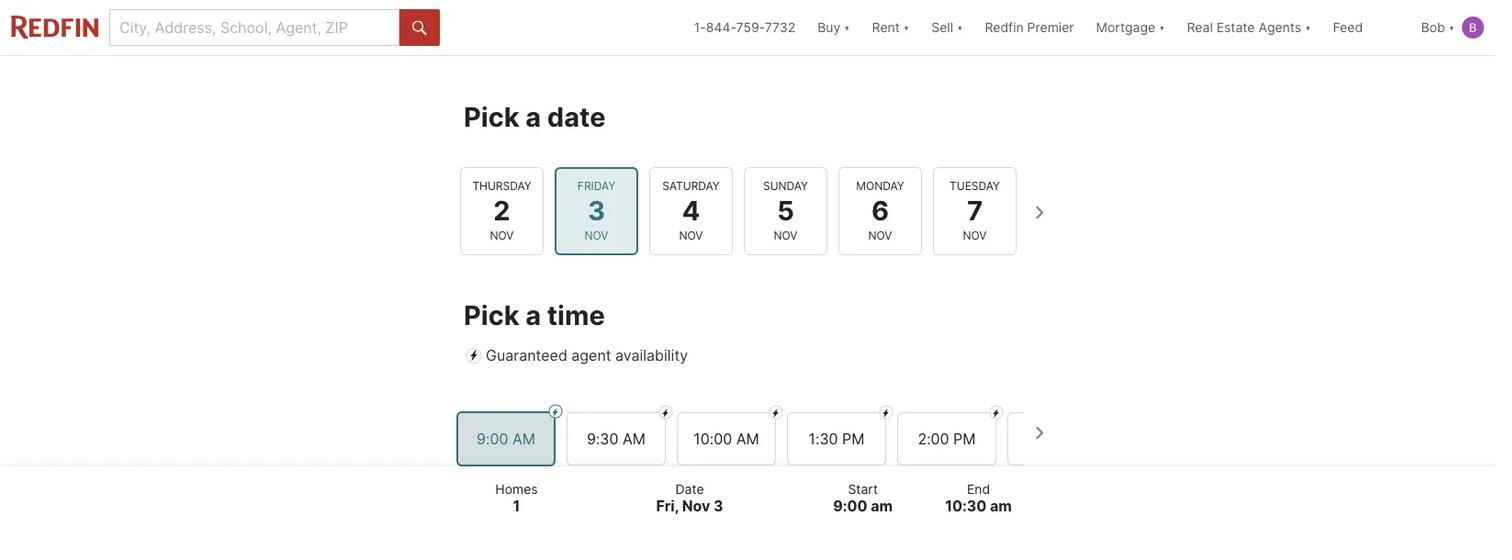 Task type: describe. For each thing, give the bounding box(es) containing it.
real estate agents ▾ link
[[1188, 0, 1312, 55]]

9:30 am button
[[567, 412, 666, 465]]

1
[[513, 498, 520, 515]]

9:30 am
[[587, 430, 646, 447]]

nov for 6
[[869, 229, 893, 242]]

pick a time
[[464, 299, 605, 331]]

feed button
[[1323, 0, 1411, 55]]

next image
[[1025, 419, 1054, 448]]

monday
[[857, 179, 905, 192]]

buy ▾ button
[[818, 0, 850, 55]]

844-
[[706, 20, 736, 35]]

7732
[[765, 20, 796, 35]]

end
[[967, 481, 991, 497]]

nov for 5
[[774, 229, 798, 242]]

1-844-759-7732
[[694, 20, 796, 35]]

real estate agents ▾ button
[[1177, 0, 1323, 55]]

redfin
[[985, 20, 1024, 35]]

saturday
[[663, 179, 720, 192]]

tuesday 7 nov
[[950, 179, 1001, 242]]

am for 9:30 am
[[623, 430, 646, 447]]

10:00
[[694, 430, 732, 447]]

759-
[[736, 20, 765, 35]]

bob ▾
[[1422, 20, 1455, 35]]

feed
[[1334, 20, 1364, 35]]

2:00 pm
[[918, 430, 976, 447]]

saturday 4 nov
[[663, 179, 720, 242]]

premier
[[1028, 20, 1075, 35]]

pm for 1:30 pm
[[843, 430, 865, 447]]

9:00 am
[[477, 430, 536, 447]]

guaranteed
[[486, 347, 568, 365]]

buy
[[818, 20, 841, 35]]

pick a date
[[464, 101, 606, 133]]

▾ for bob ▾
[[1450, 20, 1455, 35]]

bob
[[1422, 20, 1446, 35]]

7
[[967, 194, 983, 227]]

buy ▾ button
[[807, 0, 861, 55]]

10:30
[[946, 498, 987, 515]]

redfin premier
[[985, 20, 1075, 35]]

a for date
[[526, 101, 541, 133]]

nov for 3
[[585, 229, 609, 242]]

homes
[[496, 481, 538, 497]]

date fri, nov  3
[[657, 481, 724, 515]]

2
[[494, 194, 511, 227]]

9:00 inside start 9:00 am
[[834, 498, 868, 515]]

sunday 5 nov
[[764, 179, 809, 242]]

mortgage ▾
[[1097, 20, 1166, 35]]

▾ for mortgage ▾
[[1160, 20, 1166, 35]]

pick for pick a date
[[464, 101, 520, 133]]

nov for 7
[[963, 229, 987, 242]]

date
[[547, 101, 606, 133]]



Task type: locate. For each thing, give the bounding box(es) containing it.
1 a from the top
[[526, 101, 541, 133]]

1 ▾ from the left
[[845, 20, 850, 35]]

pm right "2:00"
[[954, 430, 976, 447]]

1 vertical spatial a
[[526, 299, 541, 331]]

9:00 up homes
[[477, 430, 509, 447]]

guaranteed agent availability
[[486, 347, 688, 365]]

pick up guaranteed
[[464, 299, 520, 331]]

2 ▾ from the left
[[904, 20, 910, 35]]

▾
[[845, 20, 850, 35], [904, 20, 910, 35], [957, 20, 963, 35], [1160, 20, 1166, 35], [1306, 20, 1312, 35], [1450, 20, 1455, 35]]

homes 1
[[496, 481, 538, 515]]

buy ▾
[[818, 20, 850, 35]]

sell
[[932, 20, 954, 35]]

nov for 2
[[490, 229, 514, 242]]

agents
[[1259, 20, 1302, 35]]

10:00 am button
[[677, 412, 776, 465]]

pick
[[464, 101, 520, 133], [464, 299, 520, 331]]

5 ▾ from the left
[[1306, 20, 1312, 35]]

▾ for sell ▾
[[957, 20, 963, 35]]

pick for pick a time
[[464, 299, 520, 331]]

fri,
[[657, 498, 679, 515]]

▾ for rent ▾
[[904, 20, 910, 35]]

▾ right buy
[[845, 20, 850, 35]]

nov inside tuesday 7 nov
[[963, 229, 987, 242]]

a left date
[[526, 101, 541, 133]]

1-844-759-7732 link
[[694, 20, 796, 35]]

1 vertical spatial 9:00
[[834, 498, 868, 515]]

1 pm from the left
[[843, 430, 865, 447]]

9:00 inside button
[[477, 430, 509, 447]]

9:30
[[587, 430, 619, 447]]

nov down friday
[[585, 229, 609, 242]]

nov down 6
[[869, 229, 893, 242]]

0 vertical spatial 9:00
[[477, 430, 509, 447]]

sell ▾ button
[[921, 0, 974, 55]]

nov inside sunday 5 nov
[[774, 229, 798, 242]]

am inside start 9:00 am
[[871, 498, 893, 515]]

nov
[[490, 229, 514, 242], [585, 229, 609, 242], [680, 229, 703, 242], [774, 229, 798, 242], [869, 229, 893, 242], [963, 229, 987, 242], [682, 498, 711, 515]]

3 ▾ from the left
[[957, 20, 963, 35]]

start
[[848, 481, 878, 497]]

pm inside 'button'
[[954, 430, 976, 447]]

am down start
[[871, 498, 893, 515]]

nov inside 'monday 6 nov'
[[869, 229, 893, 242]]

time
[[547, 299, 605, 331]]

pm right the 1:30
[[843, 430, 865, 447]]

2:00
[[918, 430, 950, 447]]

1 vertical spatial pick
[[464, 299, 520, 331]]

rent ▾
[[873, 20, 910, 35]]

▾ right the bob
[[1450, 20, 1455, 35]]

pm for 2:00 pm
[[954, 430, 976, 447]]

real
[[1188, 20, 1214, 35]]

1 pick from the top
[[464, 101, 520, 133]]

0 vertical spatial pick
[[464, 101, 520, 133]]

1-
[[694, 20, 706, 35]]

availability
[[616, 347, 688, 365]]

redfin premier button
[[974, 0, 1086, 55]]

estate
[[1217, 20, 1256, 35]]

1:30 pm button
[[787, 412, 887, 465]]

real estate agents ▾
[[1188, 20, 1312, 35]]

date
[[676, 481, 704, 497]]

sunday
[[764, 179, 809, 192]]

▾ right agents
[[1306, 20, 1312, 35]]

a for time
[[526, 299, 541, 331]]

1:30 pm
[[809, 430, 865, 447]]

1:30
[[809, 430, 838, 447]]

5
[[777, 194, 795, 227]]

6 ▾ from the left
[[1450, 20, 1455, 35]]

0 vertical spatial 3
[[588, 194, 606, 227]]

1 horizontal spatial 9:00
[[834, 498, 868, 515]]

0 horizontal spatial pm
[[843, 430, 865, 447]]

am right '9:30'
[[623, 430, 646, 447]]

2 pick from the top
[[464, 299, 520, 331]]

mortgage ▾ button
[[1097, 0, 1166, 55]]

pm
[[843, 430, 865, 447], [954, 430, 976, 447]]

am right 10:00
[[737, 430, 760, 447]]

1 horizontal spatial pm
[[954, 430, 976, 447]]

rent
[[873, 20, 900, 35]]

3
[[588, 194, 606, 227], [714, 498, 724, 515]]

nov inside friday 3 nov
[[585, 229, 609, 242]]

nov for 4
[[680, 229, 703, 242]]

am for 9:00 am
[[513, 430, 536, 447]]

thursday
[[473, 179, 532, 192]]

friday 3 nov
[[578, 179, 616, 242]]

am down end on the right bottom of page
[[991, 498, 1012, 515]]

nov down 2
[[490, 229, 514, 242]]

agent
[[572, 347, 612, 365]]

2 pm from the left
[[954, 430, 976, 447]]

3 inside date fri, nov  3
[[714, 498, 724, 515]]

mortgage ▾ button
[[1086, 0, 1177, 55]]

am
[[513, 430, 536, 447], [623, 430, 646, 447], [737, 430, 760, 447], [871, 498, 893, 515], [991, 498, 1012, 515]]

tuesday
[[950, 179, 1001, 192]]

next image
[[1025, 198, 1054, 227]]

3 right fri, at the bottom left
[[714, 498, 724, 515]]

end 10:30 am
[[946, 481, 1012, 515]]

3 down friday
[[588, 194, 606, 227]]

▾ right mortgage at the top right of the page
[[1160, 20, 1166, 35]]

9:00
[[477, 430, 509, 447], [834, 498, 868, 515]]

2:00 pm button
[[898, 412, 997, 465]]

rent ▾ button
[[873, 0, 910, 55]]

▾ for buy ▾
[[845, 20, 850, 35]]

6
[[872, 194, 889, 227]]

start 9:00 am
[[834, 481, 893, 515]]

nov down date
[[682, 498, 711, 515]]

pick up thursday
[[464, 101, 520, 133]]

a
[[526, 101, 541, 133], [526, 299, 541, 331]]

monday 6 nov
[[857, 179, 905, 242]]

nov down the 5
[[774, 229, 798, 242]]

submit search image
[[413, 21, 427, 36]]

nov down the 7
[[963, 229, 987, 242]]

4
[[682, 194, 700, 227]]

1 horizontal spatial 3
[[714, 498, 724, 515]]

am inside 'button'
[[737, 430, 760, 447]]

0 vertical spatial a
[[526, 101, 541, 133]]

nov down '4'
[[680, 229, 703, 242]]

mortgage
[[1097, 20, 1156, 35]]

rent ▾ button
[[861, 0, 921, 55]]

pm inside button
[[843, 430, 865, 447]]

4 ▾ from the left
[[1160, 20, 1166, 35]]

▾ right sell
[[957, 20, 963, 35]]

a up guaranteed
[[526, 299, 541, 331]]

user photo image
[[1463, 17, 1485, 39]]

nov inside thursday 2 nov
[[490, 229, 514, 242]]

am inside end 10:30 am
[[991, 498, 1012, 515]]

friday
[[578, 179, 616, 192]]

am up homes
[[513, 430, 536, 447]]

thursday 2 nov
[[473, 179, 532, 242]]

10:00 am
[[694, 430, 760, 447]]

3 inside friday 3 nov
[[588, 194, 606, 227]]

9:00 am button
[[457, 411, 556, 466]]

▾ right the rent
[[904, 20, 910, 35]]

am for 10:00 am
[[737, 430, 760, 447]]

9:00 down start
[[834, 498, 868, 515]]

2 a from the top
[[526, 299, 541, 331]]

sell ▾
[[932, 20, 963, 35]]

0 horizontal spatial 3
[[588, 194, 606, 227]]

sell ▾ button
[[932, 0, 963, 55]]

nov inside date fri, nov  3
[[682, 498, 711, 515]]

0 horizontal spatial 9:00
[[477, 430, 509, 447]]

1 vertical spatial 3
[[714, 498, 724, 515]]

City, Address, School, Agent, ZIP search field
[[109, 9, 400, 46]]

nov inside saturday 4 nov
[[680, 229, 703, 242]]



Task type: vqa. For each thing, say whether or not it's contained in the screenshot.
3 inside the Date Fri, Nov  3
yes



